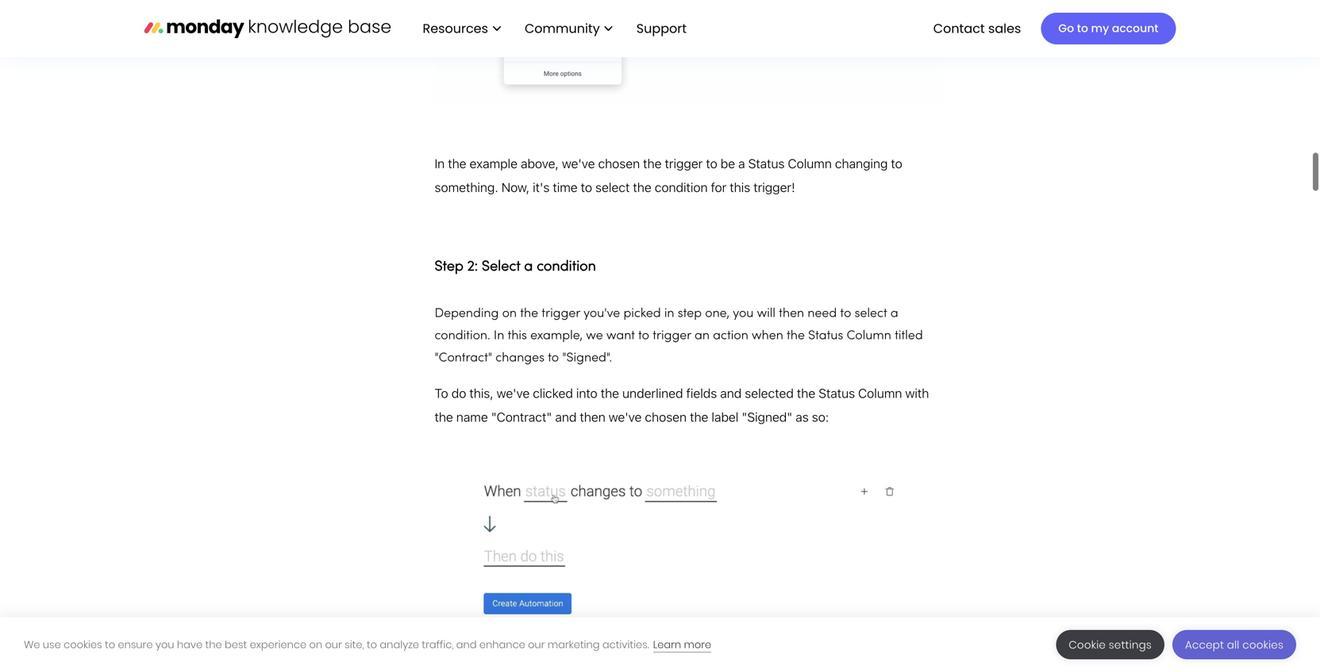 Task type: locate. For each thing, give the bounding box(es) containing it.
accept
[[1185, 638, 1224, 653]]

dialog
[[0, 618, 1320, 672]]

2 vertical spatial status
[[819, 386, 855, 401]]

a inside in the example above, we've chosen the trigger to be a status column changing to something. now, it's time to select the condition for this trigger!
[[738, 156, 745, 171]]

cookie
[[1069, 638, 1106, 653]]

and right traffic,
[[456, 638, 477, 652]]

enhance
[[479, 638, 525, 652]]

1 vertical spatial in
[[494, 330, 504, 342]]

need
[[808, 308, 837, 320]]

"contract" down clicked
[[491, 410, 552, 425]]

trigger up example, at the left
[[542, 308, 580, 320]]

this right for
[[730, 180, 750, 195]]

analyze
[[380, 638, 419, 652]]

column inside in the example above, we've chosen the trigger to be a status column changing to something. now, it's time to select the condition for this trigger!
[[788, 156, 832, 171]]

0 horizontal spatial chosen
[[598, 156, 640, 171]]

1 cookies from the left
[[64, 638, 102, 652]]

0 horizontal spatial and
[[456, 638, 477, 652]]

0 horizontal spatial you
[[155, 638, 174, 652]]

0 horizontal spatial select
[[595, 180, 630, 195]]

status down the need
[[808, 330, 843, 342]]

name
[[456, 410, 488, 425]]

1 horizontal spatial we've
[[562, 156, 595, 171]]

"signed".
[[562, 353, 612, 364]]

and down clicked
[[555, 410, 577, 425]]

community
[[525, 19, 600, 37]]

now,
[[501, 180, 530, 195]]

this inside depending on the trigger you've picked in step one, you will then need to select a condition. in this example, we want to trigger an action when the status column titled "contract" changes to "signed".
[[508, 330, 527, 342]]

1 horizontal spatial a
[[738, 156, 745, 171]]

0 horizontal spatial our
[[325, 638, 342, 652]]

0 horizontal spatial a
[[524, 260, 533, 274]]

to right the time
[[581, 180, 592, 195]]

we've
[[562, 156, 595, 171], [497, 386, 530, 401], [609, 410, 642, 425]]

in up something.
[[435, 156, 445, 171]]

2 vertical spatial we've
[[609, 410, 642, 425]]

1 vertical spatial we've
[[497, 386, 530, 401]]

this
[[730, 180, 750, 195], [508, 330, 527, 342]]

0 vertical spatial and
[[720, 386, 742, 401]]

status inside to do this, we've clicked into the underlined fields and selected the status column with the name "contract" and then we've chosen the label "signed" as so:
[[819, 386, 855, 401]]

0 vertical spatial you
[[733, 308, 754, 320]]

one,
[[705, 308, 730, 320]]

status up so:
[[819, 386, 855, 401]]

for
[[711, 180, 727, 195]]

cookies right the use
[[64, 638, 102, 652]]

selected
[[745, 386, 794, 401]]

chosen
[[598, 156, 640, 171], [645, 410, 687, 425]]

we've right this,
[[497, 386, 530, 401]]

and up label
[[720, 386, 742, 401]]

and
[[720, 386, 742, 401], [555, 410, 577, 425], [456, 638, 477, 652]]

you left will
[[733, 308, 754, 320]]

1 horizontal spatial condition
[[655, 180, 708, 195]]

0 vertical spatial we've
[[562, 156, 595, 171]]

cookies for use
[[64, 638, 102, 652]]

a
[[738, 156, 745, 171], [524, 260, 533, 274], [891, 308, 898, 320]]

cookies inside button
[[1243, 638, 1284, 653]]

1 vertical spatial status
[[808, 330, 843, 342]]

2:
[[467, 260, 478, 274]]

1 horizontal spatial on
[[502, 308, 517, 320]]

so:
[[812, 410, 829, 425]]

0 horizontal spatial on
[[309, 638, 322, 652]]

1 vertical spatial chosen
[[645, 410, 687, 425]]

support link
[[629, 15, 699, 42], [636, 19, 691, 37]]

our
[[325, 638, 342, 652], [528, 638, 545, 652]]

we've inside in the example above, we've chosen the trigger to be a status column changing to something. now, it's time to select the condition for this trigger!
[[562, 156, 595, 171]]

1 vertical spatial this
[[508, 330, 527, 342]]

0 vertical spatial then
[[779, 308, 804, 320]]

then down into
[[580, 410, 606, 425]]

resources
[[423, 19, 488, 37]]

you left have on the bottom of page
[[155, 638, 174, 652]]

community link
[[517, 15, 621, 42]]

titled
[[895, 330, 923, 342]]

0 horizontal spatial in
[[435, 156, 445, 171]]

the down fields
[[690, 410, 708, 425]]

trigger down in
[[653, 330, 691, 342]]

0 vertical spatial select
[[595, 180, 630, 195]]

0 vertical spatial status
[[748, 156, 785, 171]]

dialog containing cookie settings
[[0, 618, 1320, 672]]

select
[[595, 180, 630, 195], [855, 308, 887, 320]]

select right the need
[[855, 308, 887, 320]]

chosen right above,
[[598, 156, 640, 171]]

site,
[[345, 638, 364, 652]]

monday.com logo image
[[144, 12, 391, 45]]

cookie settings
[[1069, 638, 1152, 653]]

1 horizontal spatial then
[[779, 308, 804, 320]]

as
[[796, 410, 809, 425]]

status up trigger! at the right
[[748, 156, 785, 171]]

then right will
[[779, 308, 804, 320]]

in inside in the example above, we've chosen the trigger to be a status column changing to something. now, it's time to select the condition for this trigger!
[[435, 156, 445, 171]]

column
[[788, 156, 832, 171], [847, 330, 891, 342], [858, 386, 902, 401]]

0 vertical spatial trigger
[[665, 156, 703, 171]]

0 horizontal spatial this
[[508, 330, 527, 342]]

2 vertical spatial trigger
[[653, 330, 691, 342]]

to right go
[[1077, 21, 1088, 36]]

cookies
[[64, 638, 102, 652], [1243, 638, 1284, 653]]

depending on the trigger you've picked in step one, you will then need to select a condition. in this example, we want to trigger an action when the status column titled "contract" changes to "signed".
[[435, 308, 923, 364]]

condition
[[655, 180, 708, 195], [537, 260, 596, 274]]

"contract"
[[435, 353, 492, 364], [491, 410, 552, 425]]

condition left for
[[655, 180, 708, 195]]

0 vertical spatial column
[[788, 156, 832, 171]]

column left with
[[858, 386, 902, 401]]

column up trigger! at the right
[[788, 156, 832, 171]]

the
[[448, 156, 466, 171], [643, 156, 662, 171], [633, 180, 652, 195], [520, 308, 538, 320], [787, 330, 805, 342], [601, 386, 619, 401], [797, 386, 815, 401], [435, 410, 453, 425], [690, 410, 708, 425], [205, 638, 222, 652]]

"contract" down condition.
[[435, 353, 492, 364]]

we've down underlined
[[609, 410, 642, 425]]

condition inside in the example above, we've chosen the trigger to be a status column changing to something. now, it's time to select the condition for this trigger!
[[655, 180, 708, 195]]

0 vertical spatial in
[[435, 156, 445, 171]]

the right the when
[[787, 330, 805, 342]]

to left ensure
[[105, 638, 115, 652]]

have
[[177, 638, 203, 652]]

go to my account link
[[1041, 13, 1176, 44]]

1 horizontal spatial select
[[855, 308, 887, 320]]

our left site,
[[325, 638, 342, 652]]

list
[[407, 0, 699, 57]]

in
[[435, 156, 445, 171], [494, 330, 504, 342]]

1 horizontal spatial our
[[528, 638, 545, 652]]

be
[[721, 156, 735, 171]]

my
[[1091, 21, 1109, 36]]

"signed"
[[742, 410, 792, 425]]

2 vertical spatial a
[[891, 308, 898, 320]]

step
[[435, 260, 464, 274]]

in up changes
[[494, 330, 504, 342]]

more
[[684, 638, 711, 652]]

a up titled
[[891, 308, 898, 320]]

"contract" inside depending on the trigger you've picked in step one, you will then need to select a condition. in this example, we want to trigger an action when the status column titled "contract" changes to "signed".
[[435, 353, 492, 364]]

0 horizontal spatial cookies
[[64, 638, 102, 652]]

column inside to do this, we've clicked into the underlined fields and selected the status column with the name "contract" and then we've chosen the label "signed" as so:
[[858, 386, 902, 401]]

0 horizontal spatial then
[[580, 410, 606, 425]]

in
[[664, 308, 674, 320]]

label
[[712, 410, 739, 425]]

0 vertical spatial condition
[[655, 180, 708, 195]]

2 vertical spatial and
[[456, 638, 477, 652]]

1 vertical spatial select
[[855, 308, 887, 320]]

contact
[[933, 19, 985, 37]]

1 vertical spatial then
[[580, 410, 606, 425]]

changing
[[835, 156, 888, 171]]

you
[[733, 308, 754, 320], [155, 638, 174, 652]]

chosen inside to do this, we've clicked into the underlined fields and selected the status column with the name "contract" and then we've chosen the label "signed" as so:
[[645, 410, 687, 425]]

trigger
[[665, 156, 703, 171], [542, 308, 580, 320], [653, 330, 691, 342]]

step
[[678, 308, 702, 320]]

to do this, we've clicked into the underlined fields and selected the status column with the name "contract" and then we've chosen the label "signed" as so:
[[435, 386, 929, 425]]

1 vertical spatial and
[[555, 410, 577, 425]]

select right the time
[[595, 180, 630, 195]]

1 horizontal spatial this
[[730, 180, 750, 195]]

experience
[[250, 638, 307, 652]]

this up changes
[[508, 330, 527, 342]]

you inside depending on the trigger you've picked in step one, you will then need to select a condition. in this example, we want to trigger an action when the status column titled "contract" changes to "signed".
[[733, 308, 754, 320]]

chosen down underlined
[[645, 410, 687, 425]]

we
[[24, 638, 40, 652]]

on right experience
[[309, 638, 322, 652]]

on right depending
[[502, 308, 517, 320]]

1 vertical spatial on
[[309, 638, 322, 652]]

column inside depending on the trigger you've picked in step one, you will then need to select a condition. in this example, we want to trigger an action when the status column titled "contract" changes to "signed".
[[847, 330, 891, 342]]

1 vertical spatial a
[[524, 260, 533, 274]]

1 horizontal spatial chosen
[[645, 410, 687, 425]]

2 horizontal spatial a
[[891, 308, 898, 320]]

this inside in the example above, we've chosen the trigger to be a status column changing to something. now, it's time to select the condition for this trigger!
[[730, 180, 750, 195]]

accept all cookies
[[1185, 638, 1284, 653]]

column left titled
[[847, 330, 891, 342]]

0 horizontal spatial we've
[[497, 386, 530, 401]]

on
[[502, 308, 517, 320], [309, 638, 322, 652]]

trigger left be
[[665, 156, 703, 171]]

2 horizontal spatial and
[[720, 386, 742, 401]]

the left best
[[205, 638, 222, 652]]

account
[[1112, 21, 1159, 36]]

0 vertical spatial chosen
[[598, 156, 640, 171]]

our right enhance at the bottom left
[[528, 638, 545, 652]]

to inside main element
[[1077, 21, 1088, 36]]

main element
[[407, 0, 1176, 57]]

0 vertical spatial "contract"
[[435, 353, 492, 364]]

it's
[[533, 180, 550, 195]]

1 vertical spatial column
[[847, 330, 891, 342]]

to
[[1077, 21, 1088, 36], [706, 156, 717, 171], [891, 156, 902, 171], [581, 180, 592, 195], [840, 308, 851, 320], [638, 330, 649, 342], [548, 353, 559, 364], [105, 638, 115, 652], [367, 638, 377, 652]]

2 cookies from the left
[[1243, 638, 1284, 653]]

we use cookies to ensure you have the best experience on our site, to analyze traffic, and enhance our marketing activities. learn more
[[24, 638, 711, 652]]

0 horizontal spatial condition
[[537, 260, 596, 274]]

a right be
[[738, 156, 745, 171]]

chosen inside in the example above, we've chosen the trigger to be a status column changing to something. now, it's time to select the condition for this trigger!
[[598, 156, 640, 171]]

0 vertical spatial this
[[730, 180, 750, 195]]

then inside to do this, we've clicked into the underlined fields and selected the status column with the name "contract" and then we've chosen the label "signed" as so:
[[580, 410, 606, 425]]

1 horizontal spatial and
[[555, 410, 577, 425]]

step 2: select a condition
[[435, 260, 596, 274]]

1 vertical spatial you
[[155, 638, 174, 652]]

we've up the time
[[562, 156, 595, 171]]

example
[[470, 156, 518, 171]]

0 vertical spatial a
[[738, 156, 745, 171]]

1 vertical spatial "contract"
[[491, 410, 552, 425]]

condition up you've
[[537, 260, 596, 274]]

2 vertical spatial column
[[858, 386, 902, 401]]

1 our from the left
[[325, 638, 342, 652]]

0 vertical spatial on
[[502, 308, 517, 320]]

the down to
[[435, 410, 453, 425]]

example,
[[530, 330, 583, 342]]

to right "changing"
[[891, 156, 902, 171]]

clicked
[[533, 386, 573, 401]]

a right select
[[524, 260, 533, 274]]

status
[[748, 156, 785, 171], [808, 330, 843, 342], [819, 386, 855, 401]]

best
[[225, 638, 247, 652]]

cookies right all
[[1243, 638, 1284, 653]]

1 horizontal spatial cookies
[[1243, 638, 1284, 653]]

1 horizontal spatial you
[[733, 308, 754, 320]]

1 horizontal spatial in
[[494, 330, 504, 342]]



Task type: describe. For each thing, give the bounding box(es) containing it.
in inside depending on the trigger you've picked in step one, you will then need to select a condition. in this example, we want to trigger an action when the status column titled "contract" changes to "signed".
[[494, 330, 504, 342]]

something.
[[435, 180, 498, 195]]

into
[[576, 386, 598, 401]]

marketing
[[548, 638, 600, 652]]

to right the need
[[840, 308, 851, 320]]

to down picked
[[638, 330, 649, 342]]

sales
[[988, 19, 1021, 37]]

want
[[606, 330, 635, 342]]

cpt2112011616 1017x432.gif image
[[435, 0, 943, 105]]

status inside depending on the trigger you've picked in step one, you will then need to select a condition. in this example, we want to trigger an action when the status column titled "contract" changes to "signed".
[[808, 330, 843, 342]]

settings
[[1109, 638, 1152, 653]]

the up something.
[[448, 156, 466, 171]]

accept all cookies button
[[1172, 630, 1296, 660]]

with
[[905, 386, 929, 401]]

learn
[[653, 638, 681, 652]]

changes
[[496, 353, 545, 364]]

the left for
[[633, 180, 652, 195]]

the left be
[[643, 156, 662, 171]]

this,
[[469, 386, 493, 401]]

underlined
[[622, 386, 683, 401]]

the inside dialog
[[205, 638, 222, 652]]

learn more link
[[653, 638, 711, 653]]

go
[[1058, 21, 1074, 36]]

to down example, at the left
[[548, 353, 559, 364]]

2 our from the left
[[528, 638, 545, 652]]

resources link
[[415, 15, 509, 42]]

to
[[435, 386, 448, 401]]

to right site,
[[367, 638, 377, 652]]

action
[[713, 330, 748, 342]]

you've
[[584, 308, 620, 320]]

fields
[[686, 386, 717, 401]]

list containing resources
[[407, 0, 699, 57]]

use
[[43, 638, 61, 652]]

on inside depending on the trigger you've picked in step one, you will then need to select a condition. in this example, we want to trigger an action when the status column titled "contract" changes to "signed".
[[502, 308, 517, 320]]

the up as
[[797, 386, 815, 401]]

then inside depending on the trigger you've picked in step one, you will then need to select a condition. in this example, we want to trigger an action when the status column titled "contract" changes to "signed".
[[779, 308, 804, 320]]

ensure
[[118, 638, 153, 652]]

a inside depending on the trigger you've picked in step one, you will then need to select a condition. in this example, we want to trigger an action when the status column titled "contract" changes to "signed".
[[891, 308, 898, 320]]

trigger!
[[754, 180, 795, 195]]

the right into
[[601, 386, 619, 401]]

when
[[752, 330, 783, 342]]

cookies for all
[[1243, 638, 1284, 653]]

we
[[586, 330, 603, 342]]

traffic,
[[422, 638, 454, 652]]

support
[[636, 19, 687, 37]]

do
[[451, 386, 466, 401]]

in the example above, we've chosen the trigger to be a status column changing to something. now, it's time to select the condition for this trigger!
[[435, 156, 902, 195]]

contact sales link
[[925, 15, 1029, 42]]

will
[[757, 308, 776, 320]]

cookie settings button
[[1056, 630, 1165, 660]]

depending
[[435, 308, 499, 320]]

an
[[695, 330, 710, 342]]

to left be
[[706, 156, 717, 171]]

activities.
[[602, 638, 649, 652]]

cpt2112011627 961x441.gif image
[[435, 443, 943, 672]]

2 horizontal spatial we've
[[609, 410, 642, 425]]

condition.
[[435, 330, 490, 342]]

select
[[482, 260, 520, 274]]

status inside in the example above, we've chosen the trigger to be a status column changing to something. now, it's time to select the condition for this trigger!
[[748, 156, 785, 171]]

go to my account
[[1058, 21, 1159, 36]]

1 vertical spatial trigger
[[542, 308, 580, 320]]

select inside in the example above, we've chosen the trigger to be a status column changing to something. now, it's time to select the condition for this trigger!
[[595, 180, 630, 195]]

time
[[553, 180, 578, 195]]

contact sales
[[933, 19, 1021, 37]]

trigger inside in the example above, we've chosen the trigger to be a status column changing to something. now, it's time to select the condition for this trigger!
[[665, 156, 703, 171]]

the up example, at the left
[[520, 308, 538, 320]]

all
[[1227, 638, 1240, 653]]

above,
[[521, 156, 559, 171]]

"contract" inside to do this, we've clicked into the underlined fields and selected the status column with the name "contract" and then we've chosen the label "signed" as so:
[[491, 410, 552, 425]]

on inside dialog
[[309, 638, 322, 652]]

select inside depending on the trigger you've picked in step one, you will then need to select a condition. in this example, we want to trigger an action when the status column titled "contract" changes to "signed".
[[855, 308, 887, 320]]

picked
[[624, 308, 661, 320]]

1 vertical spatial condition
[[537, 260, 596, 274]]



Task type: vqa. For each thing, say whether or not it's contained in the screenshot.
monthly plan link
no



